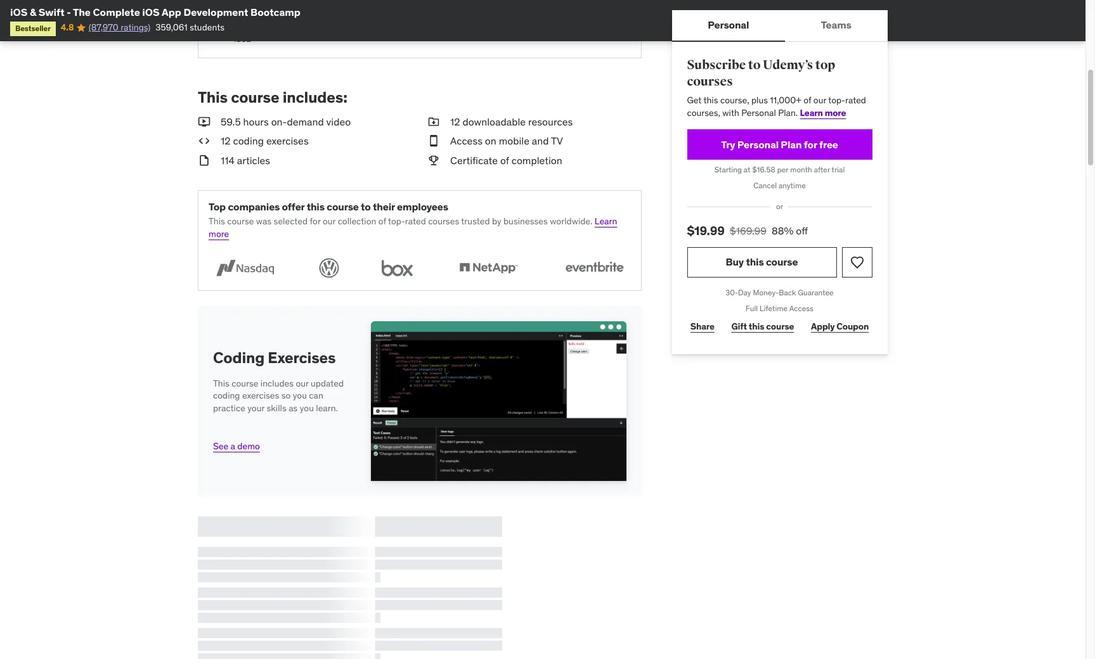 Task type: describe. For each thing, give the bounding box(es) containing it.
88%
[[772, 225, 794, 237]]

top
[[209, 201, 226, 213]]

teams
[[822, 19, 852, 31]]

at
[[744, 165, 751, 175]]

your inside master app design so you'll know how to wireframe, mockup and prototype your app idea
[[370, 20, 387, 32]]

by
[[492, 216, 502, 227]]

our inside get this course, plus 11,000+ of our top-rated courses, with personal plan.
[[814, 95, 827, 106]]

59.5
[[221, 115, 241, 128]]

complete
[[93, 6, 140, 18]]

apply
[[812, 321, 835, 332]]

access on mobile and tv
[[450, 135, 563, 147]]

design
[[281, 8, 307, 19]]

this for buy
[[747, 256, 765, 269]]

wireframe,
[[234, 20, 276, 32]]

30-day money-back guarantee full lifetime access
[[726, 288, 834, 313]]

(87,970 ratings)
[[89, 22, 151, 33]]

top- inside get this course, plus 11,000+ of our top-rated courses, with personal plan.
[[829, 95, 846, 106]]

was
[[256, 216, 272, 227]]

to inside subscribe to udemy's top courses
[[749, 57, 761, 73]]

cancel
[[754, 181, 778, 190]]

59.5 hours on-demand video
[[221, 115, 351, 128]]

plus
[[752, 95, 769, 106]]

subscribe to udemy's top courses
[[688, 57, 836, 89]]

month
[[791, 165, 813, 175]]

learn.
[[316, 403, 338, 414]]

selected
[[274, 216, 308, 227]]

courses inside subscribe to udemy's top courses
[[688, 73, 733, 89]]

gift
[[732, 321, 748, 332]]

1 horizontal spatial app
[[389, 20, 404, 32]]

this for this course includes:
[[198, 88, 228, 107]]

master app design so you'll know how to wireframe, mockup and prototype your app idea
[[234, 8, 404, 44]]

completion
[[512, 154, 563, 167]]

12 for 12 coding exercises
[[221, 135, 231, 147]]

lifetime
[[760, 304, 788, 313]]

0 vertical spatial coding
[[233, 135, 264, 147]]

see
[[213, 441, 229, 452]]

xsmall image
[[214, 8, 224, 20]]

includes
[[261, 378, 294, 389]]

course inside button
[[767, 256, 799, 269]]

$169.99
[[730, 225, 767, 237]]

free
[[820, 138, 839, 151]]

you'll
[[321, 8, 341, 19]]

get this course, plus 11,000+ of our top-rated courses, with personal plan.
[[688, 95, 867, 119]]

netapp image
[[452, 256, 525, 280]]

wishlist image
[[850, 255, 865, 270]]

small image for 12 coding exercises
[[198, 134, 211, 148]]

this for get
[[704, 95, 719, 106]]

1 vertical spatial for
[[310, 216, 321, 227]]

your inside this course includes our updated coding exercises so you can practice your skills as you learn.
[[248, 403, 265, 414]]

off
[[797, 225, 809, 237]]

after
[[815, 165, 831, 175]]

top companies offer this course to their employees
[[209, 201, 448, 213]]

day
[[739, 288, 752, 297]]

11,000+
[[771, 95, 802, 106]]

personal button
[[672, 10, 786, 41]]

buy
[[726, 256, 744, 269]]

course,
[[721, 95, 750, 106]]

$19.99 $169.99 88% off
[[688, 223, 809, 238]]

2 ios from the left
[[142, 6, 160, 18]]

includes:
[[283, 88, 347, 107]]

ratings)
[[121, 22, 151, 33]]

1 horizontal spatial for
[[805, 138, 818, 151]]

small image for 114 articles
[[198, 153, 211, 168]]

try personal plan for free link
[[688, 130, 873, 160]]

coding inside this course includes our updated coding exercises so you can practice your skills as you learn.
[[213, 390, 240, 402]]

course up collection
[[327, 201, 359, 213]]

a
[[231, 441, 235, 452]]

to inside master app design so you'll know how to wireframe, mockup and prototype your app idea
[[385, 8, 393, 19]]

can
[[309, 390, 323, 402]]

this right offer
[[307, 201, 325, 213]]

see a demo link
[[213, 430, 260, 453]]

gift this course
[[732, 321, 795, 332]]

mockup
[[278, 20, 310, 32]]

so inside this course includes our updated coding exercises so you can practice your skills as you learn.
[[281, 390, 291, 402]]

get
[[688, 95, 702, 106]]

our inside this course includes our updated coding exercises so you can practice your skills as you learn.
[[296, 378, 309, 389]]

1 horizontal spatial our
[[323, 216, 336, 227]]

video
[[326, 115, 351, 128]]

gift this course link
[[729, 314, 798, 340]]

downloadable
[[463, 115, 526, 128]]

0 horizontal spatial access
[[450, 135, 483, 147]]

learn more link for top companies offer this course to their employees
[[209, 216, 617, 240]]

0 vertical spatial exercises
[[266, 135, 309, 147]]

2 vertical spatial personal
[[738, 138, 779, 151]]

4.8
[[61, 22, 74, 33]]

eventbrite image
[[558, 256, 631, 280]]

tab list containing personal
[[672, 10, 888, 42]]

development
[[184, 6, 248, 18]]

this course includes:
[[198, 88, 347, 107]]

personal inside get this course, plus 11,000+ of our top-rated courses, with personal plan.
[[742, 107, 777, 119]]

plan.
[[779, 107, 798, 119]]

&
[[30, 6, 36, 18]]

anytime
[[779, 181, 806, 190]]

buy this course button
[[688, 247, 837, 278]]

udemy's
[[763, 57, 814, 73]]

demand
[[287, 115, 324, 128]]

114
[[221, 154, 235, 167]]

certificate
[[450, 154, 498, 167]]

nasdaq image
[[209, 256, 282, 280]]

know
[[343, 8, 364, 19]]

box image
[[376, 256, 419, 280]]

12 downloadable resources
[[450, 115, 573, 128]]

employees
[[397, 201, 448, 213]]

learn for subscribe to udemy's top courses
[[801, 107, 824, 119]]

practice
[[213, 403, 245, 414]]

or
[[777, 202, 784, 211]]

demo
[[237, 441, 260, 452]]

starting at $16.58 per month after trial cancel anytime
[[715, 165, 846, 190]]

worldwide.
[[550, 216, 593, 227]]

more for top companies offer this course to their employees
[[209, 228, 229, 240]]

per
[[778, 165, 789, 175]]

359,061
[[156, 22, 188, 33]]

30-
[[726, 288, 739, 297]]



Task type: locate. For each thing, give the bounding box(es) containing it.
so
[[309, 8, 319, 19], [281, 390, 291, 402]]

1 horizontal spatial courses
[[688, 73, 733, 89]]

0 vertical spatial access
[[450, 135, 483, 147]]

0 vertical spatial our
[[814, 95, 827, 106]]

coding exercises
[[213, 348, 336, 368]]

small image
[[428, 115, 440, 129], [198, 134, 211, 148], [428, 134, 440, 148], [428, 153, 440, 168]]

0 horizontal spatial app
[[264, 8, 278, 19]]

small image for access on mobile and tv
[[428, 134, 440, 148]]

ios & swift - the complete ios app development bootcamp
[[10, 6, 301, 18]]

small image
[[198, 115, 211, 129], [198, 153, 211, 168]]

1 horizontal spatial learn more
[[801, 107, 847, 119]]

this
[[198, 88, 228, 107], [209, 216, 225, 227], [213, 378, 230, 389]]

0 horizontal spatial 12
[[221, 135, 231, 147]]

subscribe
[[688, 57, 747, 73]]

to right how
[[385, 8, 393, 19]]

businesses
[[504, 216, 548, 227]]

1 horizontal spatial learn more link
[[801, 107, 847, 119]]

this for this course was selected for our collection of top-rated courses trusted by businesses worldwide.
[[209, 216, 225, 227]]

1 vertical spatial to
[[749, 57, 761, 73]]

this up courses,
[[704, 95, 719, 106]]

0 vertical spatial so
[[309, 8, 319, 19]]

this course includes our updated coding exercises so you can practice your skills as you learn.
[[213, 378, 344, 414]]

for
[[805, 138, 818, 151], [310, 216, 321, 227]]

how
[[367, 8, 383, 19]]

learn right worldwide. on the top right
[[595, 216, 617, 227]]

for down top companies offer this course to their employees
[[310, 216, 321, 227]]

starting
[[715, 165, 743, 175]]

$19.99
[[688, 223, 725, 238]]

ios left &
[[10, 6, 28, 18]]

on-
[[271, 115, 287, 128]]

prototype
[[329, 20, 368, 32]]

and left tv
[[532, 135, 549, 147]]

coding up practice
[[213, 390, 240, 402]]

$16.58
[[753, 165, 776, 175]]

small image for 12 downloadable resources
[[428, 115, 440, 129]]

of down access on mobile and tv
[[500, 154, 509, 167]]

access down back
[[790, 304, 814, 313]]

our down top companies offer this course to their employees
[[323, 216, 336, 227]]

teams button
[[786, 10, 888, 41]]

this down top
[[209, 216, 225, 227]]

top- down their
[[388, 216, 405, 227]]

small image left 59.5
[[198, 115, 211, 129]]

learn for top companies offer this course to their employees
[[595, 216, 617, 227]]

learn more down employees
[[209, 216, 617, 240]]

0 horizontal spatial learn more
[[209, 216, 617, 240]]

learn more link up free
[[801, 107, 847, 119]]

0 horizontal spatial for
[[310, 216, 321, 227]]

this for gift
[[749, 321, 765, 332]]

learn more
[[801, 107, 847, 119], [209, 216, 617, 240]]

1 vertical spatial so
[[281, 390, 291, 402]]

exercises down 59.5 hours on-demand video
[[266, 135, 309, 147]]

learn more link for subscribe to udemy's top courses
[[801, 107, 847, 119]]

0 vertical spatial learn more link
[[801, 107, 847, 119]]

exercises up skills
[[242, 390, 279, 402]]

trial
[[832, 165, 846, 175]]

personal down 'plus'
[[742, 107, 777, 119]]

share
[[691, 321, 715, 332]]

1 horizontal spatial learn
[[801, 107, 824, 119]]

course inside this course includes our updated coding exercises so you can practice your skills as you learn.
[[232, 378, 259, 389]]

0 vertical spatial courses
[[688, 73, 733, 89]]

rated
[[846, 95, 867, 106], [405, 216, 426, 227]]

collection
[[338, 216, 376, 227]]

1 horizontal spatial and
[[532, 135, 549, 147]]

1 vertical spatial top-
[[388, 216, 405, 227]]

more up free
[[825, 107, 847, 119]]

1 vertical spatial app
[[389, 20, 404, 32]]

0 horizontal spatial so
[[281, 390, 291, 402]]

learn more for subscribe to udemy's top courses
[[801, 107, 847, 119]]

1 horizontal spatial your
[[370, 20, 387, 32]]

1 vertical spatial learn
[[595, 216, 617, 227]]

mobile
[[499, 135, 530, 147]]

1 vertical spatial more
[[209, 228, 229, 240]]

this course was selected for our collection of top-rated courses trusted by businesses worldwide.
[[209, 216, 593, 227]]

1 horizontal spatial to
[[385, 8, 393, 19]]

1 horizontal spatial 12
[[450, 115, 460, 128]]

and down you'll
[[312, 20, 327, 32]]

0 vertical spatial and
[[312, 20, 327, 32]]

coding
[[233, 135, 264, 147], [213, 390, 240, 402]]

courses down employees
[[428, 216, 459, 227]]

this inside button
[[747, 256, 765, 269]]

updated
[[311, 378, 344, 389]]

1 vertical spatial your
[[248, 403, 265, 414]]

course up back
[[767, 256, 799, 269]]

0 vertical spatial your
[[370, 20, 387, 32]]

share button
[[688, 314, 719, 340]]

and inside master app design so you'll know how to wireframe, mockup and prototype your app idea
[[312, 20, 327, 32]]

ios
[[10, 6, 28, 18], [142, 6, 160, 18]]

students
[[190, 22, 225, 33]]

0 horizontal spatial courses
[[428, 216, 459, 227]]

small image left "114"
[[198, 153, 211, 168]]

2 vertical spatial to
[[361, 201, 371, 213]]

app up wireframe, at the top of page
[[264, 8, 278, 19]]

app right prototype
[[389, 20, 404, 32]]

resources
[[528, 115, 573, 128]]

personal up subscribe
[[708, 19, 750, 31]]

of inside get this course, plus 11,000+ of our top-rated courses, with personal plan.
[[804, 95, 812, 106]]

1 ios from the left
[[10, 6, 28, 18]]

app
[[264, 8, 278, 19], [389, 20, 404, 32]]

to up collection
[[361, 201, 371, 213]]

so left you'll
[[309, 8, 319, 19]]

swift
[[39, 6, 64, 18]]

tv
[[551, 135, 563, 147]]

master
[[234, 8, 261, 19]]

1 vertical spatial exercises
[[242, 390, 279, 402]]

1 vertical spatial our
[[323, 216, 336, 227]]

learn more up free
[[801, 107, 847, 119]]

0 vertical spatial personal
[[708, 19, 750, 31]]

0 vertical spatial for
[[805, 138, 818, 151]]

your
[[370, 20, 387, 32], [248, 403, 265, 414]]

course down 'coding'
[[232, 378, 259, 389]]

of right 11,000+ at top
[[804, 95, 812, 106]]

you right as
[[300, 403, 314, 414]]

try personal plan for free
[[722, 138, 839, 151]]

1 vertical spatial you
[[300, 403, 314, 414]]

personal
[[708, 19, 750, 31], [742, 107, 777, 119], [738, 138, 779, 151]]

0 horizontal spatial learn more link
[[209, 216, 617, 240]]

0 horizontal spatial and
[[312, 20, 327, 32]]

2 horizontal spatial to
[[749, 57, 761, 73]]

0 vertical spatial to
[[385, 8, 393, 19]]

0 horizontal spatial learn
[[595, 216, 617, 227]]

2 vertical spatial our
[[296, 378, 309, 389]]

2 vertical spatial this
[[213, 378, 230, 389]]

more
[[825, 107, 847, 119], [209, 228, 229, 240]]

1 small image from the top
[[198, 115, 211, 129]]

2 horizontal spatial our
[[814, 95, 827, 106]]

0 horizontal spatial our
[[296, 378, 309, 389]]

you up as
[[293, 390, 307, 402]]

their
[[373, 201, 395, 213]]

personal up $16.58
[[738, 138, 779, 151]]

this
[[704, 95, 719, 106], [307, 201, 325, 213], [747, 256, 765, 269], [749, 321, 765, 332]]

2 vertical spatial of
[[379, 216, 386, 227]]

courses,
[[688, 107, 721, 119]]

0 vertical spatial top-
[[829, 95, 846, 106]]

learn more link
[[801, 107, 847, 119], [209, 216, 617, 240]]

2 small image from the top
[[198, 153, 211, 168]]

1 horizontal spatial rated
[[846, 95, 867, 106]]

try
[[722, 138, 736, 151]]

volkswagen image
[[315, 256, 343, 280]]

this for this course includes our updated coding exercises so you can practice your skills as you learn.
[[213, 378, 230, 389]]

0 horizontal spatial top-
[[388, 216, 405, 227]]

12 left downloadable
[[450, 115, 460, 128]]

1 vertical spatial access
[[790, 304, 814, 313]]

0 horizontal spatial rated
[[405, 216, 426, 227]]

0 vertical spatial 12
[[450, 115, 460, 128]]

0 vertical spatial learn
[[801, 107, 824, 119]]

your left skills
[[248, 403, 265, 414]]

ios left app
[[142, 6, 160, 18]]

114 articles
[[221, 154, 270, 167]]

0 horizontal spatial your
[[248, 403, 265, 414]]

-
[[67, 6, 71, 18]]

bestseller
[[15, 24, 51, 33]]

hours
[[243, 115, 269, 128]]

courses
[[688, 73, 733, 89], [428, 216, 459, 227]]

more down top
[[209, 228, 229, 240]]

small image for certificate of completion
[[428, 153, 440, 168]]

1 vertical spatial learn more
[[209, 216, 617, 240]]

idea
[[234, 33, 251, 44]]

0 vertical spatial more
[[825, 107, 847, 119]]

coding up 114 articles on the left of the page
[[233, 135, 264, 147]]

learn more link down employees
[[209, 216, 617, 240]]

12 for 12 downloadable resources
[[450, 115, 460, 128]]

learn right plan.
[[801, 107, 824, 119]]

0 horizontal spatial of
[[379, 216, 386, 227]]

2 horizontal spatial of
[[804, 95, 812, 106]]

1 vertical spatial this
[[209, 216, 225, 227]]

1 horizontal spatial ios
[[142, 6, 160, 18]]

course down companies at the top left of the page
[[227, 216, 254, 227]]

this up 59.5
[[198, 88, 228, 107]]

access up certificate
[[450, 135, 483, 147]]

companies
[[228, 201, 280, 213]]

359,061 students
[[156, 22, 225, 33]]

1 vertical spatial courses
[[428, 216, 459, 227]]

bootcamp
[[251, 6, 301, 18]]

0 vertical spatial you
[[293, 390, 307, 402]]

this right buy
[[747, 256, 765, 269]]

course down lifetime on the top of the page
[[767, 321, 795, 332]]

this inside get this course, plus 11,000+ of our top-rated courses, with personal plan.
[[704, 95, 719, 106]]

of
[[804, 95, 812, 106], [500, 154, 509, 167], [379, 216, 386, 227]]

this up practice
[[213, 378, 230, 389]]

so up as
[[281, 390, 291, 402]]

1 horizontal spatial so
[[309, 8, 319, 19]]

certificate of completion
[[450, 154, 563, 167]]

12 coding exercises
[[221, 135, 309, 147]]

0 vertical spatial app
[[264, 8, 278, 19]]

top- down top
[[829, 95, 846, 106]]

0 horizontal spatial to
[[361, 201, 371, 213]]

articles
[[237, 154, 270, 167]]

more for subscribe to udemy's top courses
[[825, 107, 847, 119]]

full
[[746, 304, 759, 313]]

12 up "114"
[[221, 135, 231, 147]]

0 vertical spatial learn more
[[801, 107, 847, 119]]

on
[[485, 135, 497, 147]]

1 vertical spatial rated
[[405, 216, 426, 227]]

you
[[293, 390, 307, 402], [300, 403, 314, 414]]

1 vertical spatial 12
[[221, 135, 231, 147]]

coupon
[[837, 321, 870, 332]]

1 horizontal spatial of
[[500, 154, 509, 167]]

your down how
[[370, 20, 387, 32]]

see a demo
[[213, 441, 260, 452]]

1 vertical spatial and
[[532, 135, 549, 147]]

1 horizontal spatial access
[[790, 304, 814, 313]]

plan
[[781, 138, 802, 151]]

for left free
[[805, 138, 818, 151]]

0 vertical spatial small image
[[198, 115, 211, 129]]

offer
[[282, 201, 305, 213]]

course up hours
[[231, 88, 279, 107]]

0 vertical spatial of
[[804, 95, 812, 106]]

access inside 30-day money-back guarantee full lifetime access
[[790, 304, 814, 313]]

more inside the learn more
[[209, 228, 229, 240]]

1 vertical spatial small image
[[198, 153, 211, 168]]

our left updated
[[296, 378, 309, 389]]

back
[[779, 288, 797, 297]]

the
[[73, 6, 91, 18]]

so inside master app design so you'll know how to wireframe, mockup and prototype your app idea
[[309, 8, 319, 19]]

1 vertical spatial personal
[[742, 107, 777, 119]]

apply coupon button
[[808, 314, 873, 340]]

1 vertical spatial coding
[[213, 390, 240, 402]]

0 vertical spatial this
[[198, 88, 228, 107]]

12
[[450, 115, 460, 128], [221, 135, 231, 147]]

personal inside button
[[708, 19, 750, 31]]

our
[[814, 95, 827, 106], [323, 216, 336, 227], [296, 378, 309, 389]]

course
[[231, 88, 279, 107], [327, 201, 359, 213], [227, 216, 254, 227], [767, 256, 799, 269], [767, 321, 795, 332], [232, 378, 259, 389]]

0 horizontal spatial ios
[[10, 6, 28, 18]]

this inside this course includes our updated coding exercises so you can practice your skills as you learn.
[[213, 378, 230, 389]]

0 horizontal spatial more
[[209, 228, 229, 240]]

1 vertical spatial learn more link
[[209, 216, 617, 240]]

small image for 59.5 hours on-demand video
[[198, 115, 211, 129]]

top
[[816, 57, 836, 73]]

this right gift
[[749, 321, 765, 332]]

1 vertical spatial of
[[500, 154, 509, 167]]

0 vertical spatial rated
[[846, 95, 867, 106]]

of down their
[[379, 216, 386, 227]]

our right 11,000+ at top
[[814, 95, 827, 106]]

rated inside get this course, plus 11,000+ of our top-rated courses, with personal plan.
[[846, 95, 867, 106]]

learn more for top companies offer this course to their employees
[[209, 216, 617, 240]]

1 horizontal spatial top-
[[829, 95, 846, 106]]

tab list
[[672, 10, 888, 42]]

1 horizontal spatial more
[[825, 107, 847, 119]]

courses down subscribe
[[688, 73, 733, 89]]

exercises inside this course includes our updated coding exercises so you can practice your skills as you learn.
[[242, 390, 279, 402]]

to left udemy's
[[749, 57, 761, 73]]



Task type: vqa. For each thing, say whether or not it's contained in the screenshot.
rightmost my
no



